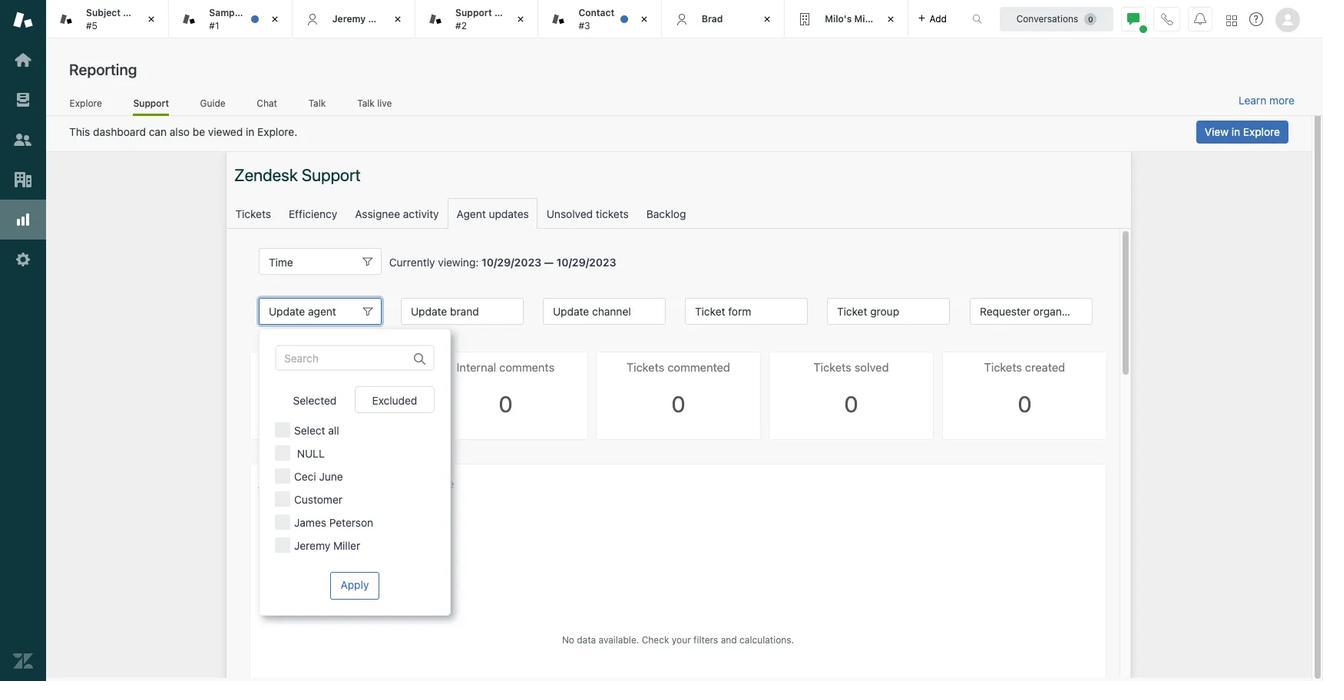 Task type: describe. For each thing, give the bounding box(es) containing it.
chat link
[[256, 97, 277, 114]]

#5
[[86, 20, 98, 31]]

button displays agent's chat status as online. image
[[1127, 13, 1140, 25]]

miller
[[368, 13, 393, 24]]

close image for 1st tab from the right
[[883, 12, 898, 27]]

4 tab from the left
[[785, 0, 908, 38]]

zendesk products image
[[1226, 15, 1237, 26]]

chat
[[257, 97, 277, 109]]

talk link
[[308, 97, 326, 114]]

jeremy miller
[[332, 13, 393, 24]]

main element
[[0, 0, 46, 681]]

this
[[69, 125, 90, 138]]

brad tab
[[662, 0, 785, 38]]

notifications image
[[1194, 13, 1206, 25]]

view in explore
[[1205, 125, 1280, 138]]

more
[[1269, 94, 1295, 107]]

talk for talk
[[308, 97, 326, 109]]

guide
[[200, 97, 225, 109]]

viewed
[[208, 125, 243, 138]]

dashboard
[[93, 125, 146, 138]]

1 in from the left
[[246, 125, 254, 138]]

0 horizontal spatial explore
[[70, 97, 102, 109]]

support for support outreach #2
[[455, 7, 492, 19]]

be
[[193, 125, 205, 138]]

guide link
[[200, 97, 226, 114]]

close image for tab containing support outreach
[[513, 12, 529, 27]]

jeremy
[[332, 13, 366, 24]]

get help image
[[1249, 12, 1263, 26]]

learn
[[1239, 94, 1266, 107]]

conversations button
[[1000, 7, 1113, 31]]

close image inside '#1' tab
[[267, 12, 282, 27]]

live
[[377, 97, 392, 109]]

view in explore button
[[1196, 121, 1289, 144]]



Task type: vqa. For each thing, say whether or not it's contained in the screenshot.
Learn
yes



Task type: locate. For each thing, give the bounding box(es) containing it.
explore.
[[257, 125, 297, 138]]

support for support
[[133, 97, 169, 109]]

in inside button
[[1231, 125, 1240, 138]]

zendesk support image
[[13, 10, 33, 30]]

tab containing contact
[[539, 0, 662, 38]]

customers image
[[13, 130, 33, 150]]

reporting image
[[13, 210, 33, 230]]

1 horizontal spatial support
[[455, 7, 492, 19]]

2 horizontal spatial close image
[[636, 12, 652, 27]]

close image right jeremy
[[390, 12, 406, 27]]

in right viewed
[[246, 125, 254, 138]]

in right 'view'
[[1231, 125, 1240, 138]]

add
[[930, 13, 947, 24]]

close image for tab containing subject line
[[144, 12, 159, 27]]

close image inside jeremy miller tab
[[390, 12, 406, 27]]

0 vertical spatial support
[[455, 7, 492, 19]]

support up #2
[[455, 7, 492, 19]]

brad
[[702, 13, 723, 24]]

0 horizontal spatial close image
[[390, 12, 406, 27]]

#2
[[455, 20, 467, 31]]

close image right #2
[[513, 12, 529, 27]]

close image right line
[[144, 12, 159, 27]]

add button
[[908, 0, 956, 38]]

jeremy miller tab
[[292, 0, 415, 38]]

view
[[1205, 125, 1229, 138]]

2 talk from the left
[[357, 97, 375, 109]]

tab containing subject line
[[46, 0, 169, 38]]

support outreach #2
[[455, 7, 536, 31]]

close image for jeremy miller tab
[[390, 12, 406, 27]]

contact
[[579, 7, 615, 19]]

2 in from the left
[[1231, 125, 1240, 138]]

support
[[455, 7, 492, 19], [133, 97, 169, 109]]

1 talk from the left
[[308, 97, 326, 109]]

close image right contact #3
[[636, 12, 652, 27]]

talk right chat
[[308, 97, 326, 109]]

talk live link
[[357, 97, 392, 114]]

#1 tab
[[169, 0, 292, 38]]

close image for the brad tab
[[760, 12, 775, 27]]

organizations image
[[13, 170, 33, 190]]

outreach
[[494, 7, 536, 19]]

close image left add "dropdown button"
[[883, 12, 898, 27]]

talk for talk live
[[357, 97, 375, 109]]

zendesk image
[[13, 651, 33, 671]]

this dashboard can also be viewed in explore.
[[69, 125, 297, 138]]

1 vertical spatial explore
[[1243, 125, 1280, 138]]

explore inside button
[[1243, 125, 1280, 138]]

talk
[[308, 97, 326, 109], [357, 97, 375, 109]]

can
[[149, 125, 167, 138]]

3 close image from the left
[[636, 12, 652, 27]]

1 horizontal spatial explore
[[1243, 125, 1280, 138]]

line
[[123, 7, 142, 19]]

close image
[[390, 12, 406, 27], [513, 12, 529, 27], [636, 12, 652, 27]]

conversations
[[1016, 13, 1078, 24]]

tab containing support outreach
[[415, 0, 539, 38]]

0 horizontal spatial in
[[246, 125, 254, 138]]

reporting
[[69, 61, 137, 78]]

explore down learn more link
[[1243, 125, 1280, 138]]

1 vertical spatial support
[[133, 97, 169, 109]]

close image right #1
[[267, 12, 282, 27]]

close image right "brad"
[[760, 12, 775, 27]]

1 close image from the left
[[390, 12, 406, 27]]

explore link
[[69, 97, 102, 114]]

explore
[[70, 97, 102, 109], [1243, 125, 1280, 138]]

views image
[[13, 90, 33, 110]]

1 horizontal spatial in
[[1231, 125, 1240, 138]]

2 tab from the left
[[415, 0, 539, 38]]

3 tab from the left
[[539, 0, 662, 38]]

0 horizontal spatial talk
[[308, 97, 326, 109]]

close image inside the brad tab
[[760, 12, 775, 27]]

support inside support outreach #2
[[455, 7, 492, 19]]

#1
[[209, 20, 219, 31]]

1 close image from the left
[[144, 12, 159, 27]]

get started image
[[13, 50, 33, 70]]

1 horizontal spatial close image
[[513, 12, 529, 27]]

support link
[[133, 97, 169, 116]]

1 tab from the left
[[46, 0, 169, 38]]

tab
[[46, 0, 169, 38], [415, 0, 539, 38], [539, 0, 662, 38], [785, 0, 908, 38]]

learn more
[[1239, 94, 1295, 107]]

close image
[[144, 12, 159, 27], [267, 12, 282, 27], [760, 12, 775, 27], [883, 12, 898, 27]]

subject
[[86, 7, 121, 19]]

contact #3
[[579, 7, 615, 31]]

2 close image from the left
[[267, 12, 282, 27]]

explore up this
[[70, 97, 102, 109]]

4 close image from the left
[[883, 12, 898, 27]]

tabs tab list
[[46, 0, 956, 38]]

admin image
[[13, 250, 33, 270]]

0 horizontal spatial support
[[133, 97, 169, 109]]

subject line #5
[[86, 7, 142, 31]]

learn more link
[[1239, 94, 1295, 108]]

3 close image from the left
[[760, 12, 775, 27]]

talk inside talk link
[[308, 97, 326, 109]]

0 vertical spatial explore
[[70, 97, 102, 109]]

also
[[170, 125, 190, 138]]

2 close image from the left
[[513, 12, 529, 27]]

#3
[[579, 20, 590, 31]]

talk live
[[357, 97, 392, 109]]

talk left live
[[357, 97, 375, 109]]

support up can
[[133, 97, 169, 109]]

1 horizontal spatial talk
[[357, 97, 375, 109]]

in
[[246, 125, 254, 138], [1231, 125, 1240, 138]]



